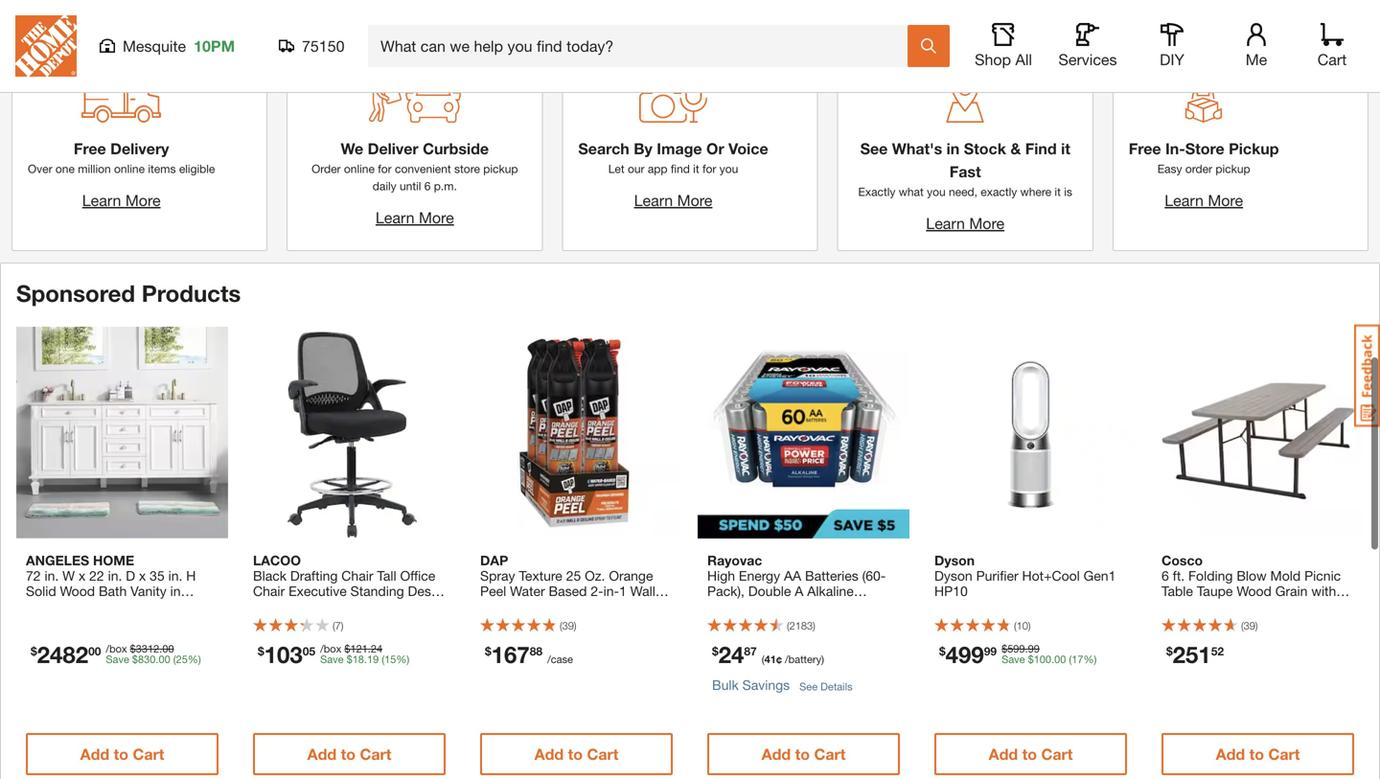 Task type: describe. For each thing, give the bounding box(es) containing it.
view schedule
[[28, 3, 129, 22]]

view schedule link
[[28, 1, 435, 24]]

1 add to cart button from the left
[[26, 733, 219, 775]]

/battery
[[785, 653, 821, 666]]

with for chair
[[289, 599, 313, 614]]

tech
[[536, 614, 564, 630]]

free for free delivery
[[74, 140, 106, 158]]

wood inside angeles home 72 in. w x 22 in. d x 35 in. h solid wood bath vanity in white w/stain-resistant quartz top and certified double sink
[[60, 583, 95, 599]]

1 horizontal spatial 24
[[718, 641, 744, 668]]

$ inside $ 251 52
[[1166, 645, 1173, 658]]

72 in. w x 22 in. d x 35 in. h solid wood bath vanity in white w/stain-resistant quartz top and certified double sink image
[[16, 327, 228, 539]]

we deliver curbside order online for convenient store pickup daily until 6 p.m.
[[312, 140, 518, 193]]

3312
[[136, 643, 159, 655]]

cart for dyson dyson purifier hot+cool gen1 hp10
[[1041, 745, 1073, 763]]

3 in. from the left
[[168, 568, 182, 584]]

w/stain-
[[64, 599, 114, 614]]

h
[[186, 568, 196, 584]]

and inside angeles home 72 in. w x 22 in. d x 35 in. h solid wood bath vanity in white w/stain-resistant quartz top and certified double sink
[[51, 614, 74, 630]]

add for 167
[[534, 745, 564, 763]]

39 for /case
[[562, 620, 574, 632]]

desk
[[408, 583, 438, 599]]

it inside search by image or voice let our app find it for you
[[693, 162, 699, 175]]

top
[[26, 614, 48, 630]]

( 39 ) for /case
[[560, 620, 576, 632]]

( 7 )
[[333, 620, 343, 632]]

orange
[[609, 568, 653, 584]]

cart for cosco 6 ft. folding blow mold picnic table taupe wood grain with brown legs
[[1268, 745, 1300, 763]]

learn more link for let
[[634, 191, 712, 210]]

chair left tall
[[341, 568, 373, 584]]

to for 167
[[568, 745, 583, 763]]

( 39 ) for 251
[[1241, 620, 1258, 632]]

more for items
[[125, 191, 161, 210]]

stock
[[964, 140, 1006, 158]]

shop
[[975, 50, 1011, 69]]

6 add to cart button from the left
[[1162, 733, 1354, 775]]

what
[[899, 185, 924, 198]]

w
[[62, 568, 75, 584]]

$ 103 05 /box $ 121 . 24 save $ 18 . 19 ( 15 %)
[[258, 641, 409, 668]]

$ down top
[[31, 645, 37, 658]]

find
[[671, 162, 690, 175]]

75150
[[302, 37, 345, 55]]

1 in. from the left
[[45, 568, 59, 584]]

standing
[[350, 583, 404, 599]]

39 for 251
[[1244, 620, 1255, 632]]

. down resistant
[[156, 653, 159, 666]]

$ 499 99 $ 599 . 99 save $ 100 . 00 ( 17 %)
[[939, 641, 1097, 668]]

let
[[608, 162, 624, 175]]

double inside rayovac high energy aa batteries (60- pack), double a alkaline batteries
[[748, 583, 791, 599]]

rayovac high energy aa batteries (60- pack), double a alkaline batteries
[[707, 553, 886, 614]]

high energy aa batteries (60-pack), double a alkaline batteries image
[[698, 327, 909, 539]]

wheels
[[375, 599, 419, 614]]

121
[[350, 643, 368, 655]]

resistant
[[114, 599, 165, 614]]

deliver
[[368, 140, 418, 158]]

ring
[[400, 614, 427, 630]]

$ down resistant
[[132, 653, 138, 666]]

2482
[[37, 641, 88, 668]]

details
[[820, 681, 853, 693]]

dap
[[480, 553, 508, 568]]

dyson purifier hot+cool gen1 hp10 image
[[925, 327, 1137, 539]]

ceiling
[[506, 599, 547, 614]]

free in-store pickup image
[[1158, 76, 1250, 123]]

double inside angeles home 72 in. w x 22 in. d x 35 in. h solid wood bath vanity in white w/stain-resistant quartz top and certified double sink
[[132, 614, 175, 630]]

pack),
[[707, 583, 745, 599]]

00 down certified
[[88, 645, 101, 658]]

with inside dap spray texture 25 oz. orange peel water based 2-in-1 wall and ceiling white texture spray with aim tech nozzle (6-pack)
[[480, 614, 505, 630]]

certified
[[78, 614, 128, 630]]

lacoo
[[253, 553, 301, 568]]

( inside '$ 2482 00 /box $ 3312 . 00 save $ 830 . 00 ( 25 %)'
[[173, 653, 176, 666]]

cart link
[[1311, 23, 1353, 69]]

6 inside cosco 6 ft. folding blow mold picnic table taupe wood grain with brown legs
[[1162, 568, 1169, 584]]

what's
[[892, 140, 942, 158]]

pickup inside free in-store pickup easy order pickup
[[1216, 162, 1250, 175]]

by
[[634, 140, 652, 158]]

$ left '19'
[[347, 653, 352, 666]]

1
[[619, 583, 626, 599]]

( left nozzle
[[560, 620, 562, 632]]

learn for what's
[[926, 214, 965, 233]]

sponsored products
[[16, 279, 241, 307]]

in inside see what's in stock & find it fast exactly what you need, exactly where it is
[[947, 140, 960, 158]]

footrest
[[346, 614, 396, 630]]

$ left 830
[[130, 643, 136, 655]]

legs
[[1204, 599, 1233, 614]]

for inside we deliver curbside order online for convenient store pickup daily until 6 p.m.
[[378, 162, 392, 175]]

. right 830
[[159, 643, 162, 655]]

. left '15'
[[364, 653, 367, 666]]

cart for lacoo black drafting chair tall office chair executive standing desk chair with lockable wheels and adjustable footrest ring
[[360, 745, 391, 763]]

table
[[1162, 583, 1193, 599]]

and inside 'lacoo black drafting chair tall office chair executive standing desk chair with lockable wheels and adjustable footrest ring'
[[253, 614, 276, 630]]

cosco 6 ft. folding blow mold picnic table taupe wood grain with brown legs
[[1162, 553, 1341, 614]]

exactly
[[981, 185, 1017, 198]]

6 inside we deliver curbside order online for convenient store pickup daily until 6 p.m.
[[424, 179, 431, 193]]

hp10
[[934, 583, 968, 599]]

hot+cool
[[1022, 568, 1080, 584]]

100
[[1034, 653, 1051, 666]]

find
[[1025, 140, 1057, 158]]

1 horizontal spatial texture
[[589, 599, 633, 614]]

/box for 2482
[[106, 643, 127, 655]]

order
[[312, 162, 341, 175]]

nozzle
[[567, 614, 608, 630]]

save for 103
[[320, 653, 344, 666]]

services button
[[1057, 23, 1118, 69]]

app
[[648, 162, 667, 175]]

( inside $ 103 05 /box $ 121 . 24 save $ 18 . 19 ( 15 %)
[[382, 653, 384, 666]]

and inside dap spray texture 25 oz. orange peel water based 2-in-1 wall and ceiling white texture spray with aim tech nozzle (6-pack)
[[480, 599, 503, 614]]

aa
[[784, 568, 801, 584]]

feedback link image
[[1354, 324, 1380, 427]]

in inside angeles home 72 in. w x 22 in. d x 35 in. h solid wood bath vanity in white w/stain-resistant quartz top and certified double sink
[[170, 583, 181, 599]]

our
[[628, 162, 644, 175]]

chair down lacoo
[[253, 583, 285, 599]]

high
[[707, 568, 735, 584]]

learn more for order
[[1165, 191, 1243, 210]]

learn more for online
[[82, 191, 161, 210]]

0 horizontal spatial 99
[[984, 645, 997, 658]]

( 10 )
[[1014, 620, 1031, 632]]

1 horizontal spatial 99
[[1028, 643, 1040, 655]]

6 to from the left
[[1249, 745, 1264, 763]]

$ 251 52
[[1166, 641, 1224, 668]]

) for 103
[[341, 620, 343, 632]]

blow
[[1237, 568, 1267, 584]]

0 vertical spatial spray
[[480, 568, 515, 584]]

chair down black
[[253, 599, 285, 614]]

24 inside $ 103 05 /box $ 121 . 24 save $ 18 . 19 ( 15 %)
[[371, 643, 382, 655]]

103
[[264, 641, 303, 668]]

see what's in stock & find it fast image
[[919, 76, 1011, 123]]

need,
[[949, 185, 977, 198]]

learn for by
[[634, 191, 673, 210]]

( up $ 24 87 ( 41 ¢ /battery )
[[787, 620, 789, 632]]

we
[[341, 140, 363, 158]]

free in-store pickup easy order pickup
[[1129, 140, 1279, 175]]

online inside free delivery over one million online items eligible
[[114, 162, 145, 175]]

in-
[[603, 583, 619, 599]]

more for convenient
[[419, 209, 454, 227]]

72
[[26, 568, 41, 584]]

convenient
[[395, 162, 451, 175]]

add for 103
[[307, 745, 337, 763]]

add to cart button for 167
[[480, 733, 673, 775]]

$ 2482 00 /box $ 3312 . 00 save $ 830 . 00 ( 25 %)
[[31, 641, 201, 668]]

purifier
[[976, 568, 1018, 584]]

black
[[253, 568, 287, 584]]

2183
[[789, 620, 813, 632]]

save inside $ 499 99 $ 599 . 99 save $ 100 . 00 ( 17 %)
[[1002, 653, 1025, 666]]

tall
[[377, 568, 396, 584]]

$ 167 88 /case
[[485, 641, 573, 668]]

(60-
[[862, 568, 886, 584]]

drafting
[[290, 568, 338, 584]]

251
[[1173, 641, 1211, 668]]

add to cart for 103
[[307, 745, 391, 763]]

learn more link for for
[[376, 209, 454, 227]]

2 in. from the left
[[108, 568, 122, 584]]

52
[[1211, 645, 1224, 658]]

6 ft. folding blow mold picnic table taupe wood grain with brown legs image
[[1152, 327, 1364, 539]]

learn more link for order
[[1165, 191, 1243, 210]]

lockable
[[317, 599, 372, 614]]

add for (
[[762, 745, 791, 763]]

shop all
[[975, 50, 1032, 69]]

) for (
[[813, 620, 815, 632]]

. left 17
[[1051, 653, 1054, 666]]

dyson dyson purifier hot+cool gen1 hp10
[[934, 553, 1116, 599]]

exactly
[[858, 185, 895, 198]]



Task type: locate. For each thing, give the bounding box(es) containing it.
more down find
[[677, 191, 712, 210]]

3 add from the left
[[534, 745, 564, 763]]

) for 499
[[1028, 620, 1031, 632]]

online down we on the top
[[344, 162, 375, 175]]

spray up ceiling
[[480, 568, 515, 584]]

1 horizontal spatial 39
[[1244, 620, 1255, 632]]

pickup
[[1229, 140, 1279, 158]]

learn down daily
[[376, 209, 414, 227]]

save right 05
[[320, 653, 344, 666]]

%) inside '$ 2482 00 /box $ 3312 . 00 save $ 830 . 00 ( 25 %)'
[[188, 653, 201, 666]]

) up see details 'dropdown button'
[[821, 653, 824, 666]]

$
[[130, 643, 136, 655], [344, 643, 350, 655], [1002, 643, 1007, 655], [31, 645, 37, 658], [258, 645, 264, 658], [485, 645, 491, 658], [712, 645, 718, 658], [939, 645, 946, 658], [1166, 645, 1173, 658], [132, 653, 138, 666], [347, 653, 352, 666], [1028, 653, 1034, 666]]

1 ( 39 ) from the left
[[560, 620, 576, 632]]

dyson up hp10
[[934, 553, 975, 568]]

learn more down million
[[82, 191, 161, 210]]

0 horizontal spatial in
[[170, 583, 181, 599]]

delivery
[[110, 140, 169, 158]]

2 vertical spatial it
[[1055, 185, 1061, 198]]

with for grain
[[1311, 583, 1336, 599]]

00 right 3312
[[162, 643, 174, 655]]

add to cart for 499
[[989, 745, 1073, 763]]

1 horizontal spatial it
[[1055, 185, 1061, 198]]

1 horizontal spatial save
[[320, 653, 344, 666]]

products
[[142, 279, 241, 307]]

shop all button
[[973, 23, 1034, 69]]

with inside 'lacoo black drafting chair tall office chair executive standing desk chair with lockable wheels and adjustable footrest ring'
[[289, 599, 313, 614]]

mesquite
[[123, 37, 186, 55]]

add to cart button for 499
[[934, 733, 1127, 775]]

see
[[860, 140, 888, 158], [799, 681, 818, 693]]

oz.
[[585, 568, 605, 584]]

1 horizontal spatial and
[[253, 614, 276, 630]]

1 39 from the left
[[562, 620, 574, 632]]

and right top
[[51, 614, 74, 630]]

learn more link down find
[[634, 191, 712, 210]]

add to cart for 167
[[534, 745, 618, 763]]

batteries right the a
[[805, 568, 858, 584]]

cosco
[[1162, 553, 1203, 568]]

1 x from the left
[[79, 568, 86, 584]]

0 horizontal spatial %)
[[188, 653, 201, 666]]

/box down certified
[[106, 643, 127, 655]]

1 horizontal spatial batteries
[[805, 568, 858, 584]]

$ down hp10
[[939, 645, 946, 658]]

save inside $ 103 05 /box $ 121 . 24 save $ 18 . 19 ( 15 %)
[[320, 653, 344, 666]]

00 inside $ 499 99 $ 599 . 99 save $ 100 . 00 ( 17 %)
[[1054, 653, 1066, 666]]

$ left 100
[[1002, 643, 1007, 655]]

1 free from the left
[[74, 140, 106, 158]]

save left 830
[[106, 653, 129, 666]]

2 wood from the left
[[1237, 583, 1272, 599]]

for up daily
[[378, 162, 392, 175]]

¢
[[776, 653, 782, 666]]

00
[[162, 643, 174, 655], [88, 645, 101, 658], [159, 653, 170, 666], [1054, 653, 1066, 666]]

is
[[1064, 185, 1072, 198]]

( up the 599
[[1014, 620, 1016, 632]]

1 horizontal spatial pickup
[[1216, 162, 1250, 175]]

for
[[378, 162, 392, 175], [702, 162, 716, 175]]

)
[[341, 620, 343, 632], [574, 620, 576, 632], [813, 620, 815, 632], [1028, 620, 1031, 632], [1255, 620, 1258, 632], [821, 653, 824, 666]]

1 vertical spatial it
[[693, 162, 699, 175]]

1 white from the left
[[26, 599, 60, 614]]

see inside the bulk savings see details
[[799, 681, 818, 693]]

order
[[1185, 162, 1212, 175]]

in-
[[1165, 140, 1185, 158]]

0 horizontal spatial white
[[26, 599, 60, 614]]

to for 103
[[341, 745, 356, 763]]

25 right 830
[[176, 653, 188, 666]]

free delivery image
[[75, 76, 167, 123]]

learn more link down order
[[1165, 191, 1243, 210]]

3 save from the left
[[1002, 653, 1025, 666]]

1 vertical spatial 25
[[176, 653, 188, 666]]

2 39 from the left
[[1244, 620, 1255, 632]]

( inside $ 24 87 ( 41 ¢ /battery )
[[762, 653, 764, 666]]

1 horizontal spatial /box
[[320, 643, 341, 655]]

1 horizontal spatial spray
[[636, 599, 671, 614]]

75150 button
[[279, 36, 345, 56]]

( 39 ) up /case
[[560, 620, 576, 632]]

/box for 103
[[320, 643, 341, 655]]

view
[[28, 3, 60, 22]]

executive
[[289, 583, 347, 599]]

0 vertical spatial batteries
[[805, 568, 858, 584]]

spray right 1
[[636, 599, 671, 614]]

to for 499
[[1022, 745, 1037, 763]]

store
[[1185, 140, 1224, 158]]

more for it
[[969, 214, 1004, 233]]

1 vertical spatial spray
[[636, 599, 671, 614]]

more for pickup
[[1208, 191, 1243, 210]]

/box right 05
[[320, 643, 341, 655]]

2 horizontal spatial save
[[1002, 653, 1025, 666]]

see left what's
[[860, 140, 888, 158]]

free for free in-store pickup
[[1129, 140, 1161, 158]]

aim
[[509, 614, 532, 630]]

7
[[335, 620, 341, 632]]

quartz
[[169, 599, 209, 614]]

learn down million
[[82, 191, 121, 210]]

6 add to cart from the left
[[1216, 745, 1300, 763]]

vanity
[[130, 583, 167, 599]]

) up $ 499 99 $ 599 . 99 save $ 100 . 00 ( 17 %)
[[1028, 620, 1031, 632]]

%) for 2482
[[188, 653, 201, 666]]

2 white from the left
[[551, 599, 585, 614]]

2 x from the left
[[139, 568, 146, 584]]

$ left 87
[[712, 645, 718, 658]]

1 dyson from the top
[[934, 553, 975, 568]]

in left h
[[170, 583, 181, 599]]

batteries down 'high'
[[707, 599, 761, 614]]

in. left w
[[45, 568, 59, 584]]

wood
[[60, 583, 95, 599], [1237, 583, 1272, 599]]

0 horizontal spatial online
[[114, 162, 145, 175]]

5 add from the left
[[989, 745, 1018, 763]]

you down the or
[[719, 162, 738, 175]]

save
[[106, 653, 129, 666], [320, 653, 344, 666], [1002, 653, 1025, 666]]

0 vertical spatial you
[[719, 162, 738, 175]]

2 horizontal spatial it
[[1061, 140, 1070, 158]]

25 left oz.
[[566, 568, 581, 584]]

5 add to cart from the left
[[989, 745, 1073, 763]]

0 horizontal spatial wood
[[60, 583, 95, 599]]

0 horizontal spatial texture
[[519, 568, 562, 584]]

%) right 100
[[1083, 653, 1097, 666]]

more for our
[[677, 191, 712, 210]]

the home depot logo image
[[15, 15, 77, 77]]

830
[[138, 653, 156, 666]]

1 horizontal spatial double
[[748, 583, 791, 599]]

3 to from the left
[[568, 745, 583, 763]]

1 horizontal spatial %)
[[396, 653, 409, 666]]

0 horizontal spatial 25
[[176, 653, 188, 666]]

learn more link
[[82, 191, 161, 210], [634, 191, 712, 210], [1165, 191, 1243, 210], [376, 209, 454, 227], [926, 214, 1004, 233]]

more down items
[[125, 191, 161, 210]]

/case
[[547, 653, 573, 666]]

%) inside $ 499 99 $ 599 . 99 save $ 100 . 00 ( 17 %)
[[1083, 653, 1097, 666]]

5 add to cart button from the left
[[934, 733, 1127, 775]]

1 vertical spatial in
[[170, 583, 181, 599]]

save left 100
[[1002, 653, 1025, 666]]

learn more down order
[[1165, 191, 1243, 210]]

2 free from the left
[[1129, 140, 1161, 158]]

00 right 830
[[159, 653, 170, 666]]

spray texture 25 oz. orange peel water based 2-in-1 wall and ceiling white texture spray with aim tech nozzle (6-pack) image
[[471, 327, 682, 539]]

learn more for find
[[926, 214, 1004, 233]]

fast
[[949, 163, 981, 181]]

%)
[[188, 653, 201, 666], [396, 653, 409, 666], [1083, 653, 1097, 666]]

( 39 )
[[560, 620, 576, 632], [1241, 620, 1258, 632]]

in. left h
[[168, 568, 182, 584]]

learn for deliver
[[376, 209, 414, 227]]

more down order
[[1208, 191, 1243, 210]]

$ left 18
[[344, 643, 350, 655]]

daily
[[373, 179, 396, 193]]

you inside search by image or voice let our app find it for you
[[719, 162, 738, 175]]

( right 87
[[762, 653, 764, 666]]

1 horizontal spatial ( 39 )
[[1241, 620, 1258, 632]]

savings
[[742, 677, 790, 693]]

17
[[1072, 653, 1083, 666]]

free left in-
[[1129, 140, 1161, 158]]

0 horizontal spatial and
[[51, 614, 74, 630]]

wood left bath
[[60, 583, 95, 599]]

free up million
[[74, 140, 106, 158]]

0 horizontal spatial with
[[289, 599, 313, 614]]

you right what
[[927, 185, 946, 198]]

1 add to cart from the left
[[80, 745, 164, 763]]

learn more down the need,
[[926, 214, 1004, 233]]

.
[[159, 643, 162, 655], [368, 643, 371, 655], [1025, 643, 1028, 655], [156, 653, 159, 666], [364, 653, 367, 666], [1051, 653, 1054, 666]]

1 for from the left
[[378, 162, 392, 175]]

$ inside $ 24 87 ( 41 ¢ /battery )
[[712, 645, 718, 658]]

angeles home 72 in. w x 22 in. d x 35 in. h solid wood bath vanity in white w/stain-resistant quartz top and certified double sink
[[26, 553, 209, 630]]

all
[[1015, 50, 1032, 69]]

) right tech
[[574, 620, 576, 632]]

free inside free delivery over one million online items eligible
[[74, 140, 106, 158]]

more down "p.m."
[[419, 209, 454, 227]]

( inside $ 499 99 $ 599 . 99 save $ 100 . 00 ( 17 %)
[[1069, 653, 1072, 666]]

1 horizontal spatial in
[[947, 140, 960, 158]]

0 horizontal spatial double
[[132, 614, 175, 630]]

0 horizontal spatial in.
[[45, 568, 59, 584]]

0 vertical spatial it
[[1061, 140, 1070, 158]]

white inside angeles home 72 in. w x 22 in. d x 35 in. h solid wood bath vanity in white w/stain-resistant quartz top and certified double sink
[[26, 599, 60, 614]]

1 /box from the left
[[106, 643, 127, 655]]

grain
[[1275, 583, 1308, 599]]

in. left d
[[108, 568, 122, 584]]

1 horizontal spatial free
[[1129, 140, 1161, 158]]

learn more link for find
[[926, 214, 1004, 233]]

1 wood from the left
[[60, 583, 95, 599]]

1 vertical spatial batteries
[[707, 599, 761, 614]]

home
[[93, 553, 134, 568]]

double up 3312
[[132, 614, 175, 630]]

10
[[1016, 620, 1028, 632]]

online inside we deliver curbside order online for convenient store pickup daily until 6 p.m.
[[344, 162, 375, 175]]

voice
[[728, 140, 768, 158]]

add to cart button for (
[[707, 733, 900, 775]]

) down lockable
[[341, 620, 343, 632]]

%) inside $ 103 05 /box $ 121 . 24 save $ 18 . 19 ( 15 %)
[[396, 653, 409, 666]]

white down 72
[[26, 599, 60, 614]]

0 horizontal spatial it
[[693, 162, 699, 175]]

learn more
[[82, 191, 161, 210], [634, 191, 712, 210], [1165, 191, 1243, 210], [376, 209, 454, 227], [926, 214, 1004, 233]]

5 to from the left
[[1022, 745, 1037, 763]]

learn down 'app'
[[634, 191, 673, 210]]

2 for from the left
[[702, 162, 716, 175]]

and up 103
[[253, 614, 276, 630]]

2 to from the left
[[341, 745, 356, 763]]

2 add from the left
[[307, 745, 337, 763]]

25 inside '$ 2482 00 /box $ 3312 . 00 save $ 830 . 00 ( 25 %)'
[[176, 653, 188, 666]]

you inside see what's in stock & find it fast exactly what you need, exactly where it is
[[927, 185, 946, 198]]

%) for 103
[[396, 653, 409, 666]]

curbside
[[423, 140, 489, 158]]

wood inside cosco 6 ft. folding blow mold picnic table taupe wood grain with brown legs
[[1237, 583, 1272, 599]]

3 add to cart from the left
[[534, 745, 618, 763]]

0 horizontal spatial save
[[106, 653, 129, 666]]

0 horizontal spatial see
[[799, 681, 818, 693]]

6
[[424, 179, 431, 193], [1162, 568, 1169, 584]]

3 add to cart button from the left
[[480, 733, 673, 775]]

2 add to cart from the left
[[307, 745, 391, 763]]

or
[[706, 140, 724, 158]]

services
[[1058, 50, 1117, 69]]

2 dyson from the top
[[934, 568, 972, 584]]

with inside cosco 6 ft. folding blow mold picnic table taupe wood grain with brown legs
[[1311, 583, 1336, 599]]

1 to from the left
[[114, 745, 128, 763]]

) down cosco 6 ft. folding blow mold picnic table taupe wood grain with brown legs
[[1255, 620, 1258, 632]]

0 vertical spatial double
[[748, 583, 791, 599]]

cart for angeles home 72 in. w x 22 in. d x 35 in. h solid wood bath vanity in white w/stain-resistant quartz top and certified double sink
[[133, 745, 164, 763]]

) up the /battery
[[813, 620, 815, 632]]

( right 100
[[1069, 653, 1072, 666]]

energy
[[739, 568, 780, 584]]

1 save from the left
[[106, 653, 129, 666]]

0 vertical spatial in
[[947, 140, 960, 158]]

4 add from the left
[[762, 745, 791, 763]]

x right w
[[79, 568, 86, 584]]

1 horizontal spatial wood
[[1237, 583, 1272, 599]]

1 horizontal spatial you
[[927, 185, 946, 198]]

24 left '15'
[[371, 643, 382, 655]]

4 to from the left
[[795, 745, 810, 763]]

me button
[[1226, 23, 1287, 69]]

double
[[748, 583, 791, 599], [132, 614, 175, 630]]

until
[[400, 179, 421, 193]]

and left 'aim'
[[480, 599, 503, 614]]

0 horizontal spatial free
[[74, 140, 106, 158]]

see inside see what's in stock & find it fast exactly what you need, exactly where it is
[[860, 140, 888, 158]]

add
[[80, 745, 109, 763], [307, 745, 337, 763], [534, 745, 564, 763], [762, 745, 791, 763], [989, 745, 1018, 763], [1216, 745, 1245, 763]]

free inside free in-store pickup easy order pickup
[[1129, 140, 1161, 158]]

in.
[[45, 568, 59, 584], [108, 568, 122, 584], [168, 568, 182, 584]]

0 horizontal spatial batteries
[[707, 599, 761, 614]]

schedule
[[64, 3, 129, 22]]

$ down brown
[[1166, 645, 1173, 658]]

in up fast at the top right of the page
[[947, 140, 960, 158]]

6 add from the left
[[1216, 745, 1245, 763]]

0 vertical spatial 25
[[566, 568, 581, 584]]

0 horizontal spatial 6
[[424, 179, 431, 193]]

for inside search by image or voice let our app find it for you
[[702, 162, 716, 175]]

pickup down pickup
[[1216, 162, 1250, 175]]

with down drafting
[[289, 599, 313, 614]]

0 horizontal spatial pickup
[[483, 162, 518, 175]]

%) right '19'
[[396, 653, 409, 666]]

0 vertical spatial texture
[[519, 568, 562, 584]]

1 vertical spatial see
[[799, 681, 818, 693]]

solid
[[26, 583, 56, 599]]

2 online from the left
[[344, 162, 375, 175]]

1 vertical spatial you
[[927, 185, 946, 198]]

1 online from the left
[[114, 162, 145, 175]]

05
[[303, 645, 315, 658]]

learn down the need,
[[926, 214, 965, 233]]

mold
[[1270, 568, 1301, 584]]

) for 167
[[574, 620, 576, 632]]

online down delivery
[[114, 162, 145, 175]]

2 horizontal spatial with
[[1311, 583, 1336, 599]]

25 inside dap spray texture 25 oz. orange peel water based 2-in-1 wall and ceiling white texture spray with aim tech nozzle (6-pack)
[[566, 568, 581, 584]]

to for (
[[795, 745, 810, 763]]

0 horizontal spatial x
[[79, 568, 86, 584]]

2 add to cart button from the left
[[253, 733, 446, 775]]

double left the a
[[748, 583, 791, 599]]

white inside dap spray texture 25 oz. orange peel water based 2-in-1 wall and ceiling white texture spray with aim tech nozzle (6-pack)
[[551, 599, 585, 614]]

39 up /case
[[562, 620, 574, 632]]

2 horizontal spatial in.
[[168, 568, 182, 584]]

2 horizontal spatial and
[[480, 599, 503, 614]]

/box inside '$ 2482 00 /box $ 3312 . 00 save $ 830 . 00 ( 25 %)'
[[106, 643, 127, 655]]

save inside '$ 2482 00 /box $ 3312 . 00 save $ 830 . 00 ( 25 %)'
[[106, 653, 129, 666]]

learn for delivery
[[82, 191, 121, 210]]

00 left 17
[[1054, 653, 1066, 666]]

1 horizontal spatial with
[[480, 614, 505, 630]]

1 vertical spatial double
[[132, 614, 175, 630]]

search by image or voice image
[[627, 76, 719, 123]]

39
[[562, 620, 574, 632], [1244, 620, 1255, 632]]

. left 100
[[1025, 643, 1028, 655]]

39 down cosco 6 ft. folding blow mold picnic table taupe wood grain with brown legs
[[1244, 620, 1255, 632]]

2 ( 39 ) from the left
[[1241, 620, 1258, 632]]

2 /box from the left
[[320, 643, 341, 655]]

( down cosco 6 ft. folding blow mold picnic table taupe wood grain with brown legs
[[1241, 620, 1244, 632]]

1 horizontal spatial for
[[702, 162, 716, 175]]

save for 2482
[[106, 653, 129, 666]]

99 right the 599
[[1028, 643, 1040, 655]]

0 horizontal spatial ( 39 )
[[560, 620, 576, 632]]

pickup inside we deliver curbside order online for convenient store pickup daily until 6 p.m.
[[483, 162, 518, 175]]

1 vertical spatial 6
[[1162, 568, 1169, 584]]

) inside $ 24 87 ( 41 ¢ /battery )
[[821, 653, 824, 666]]

brown
[[1162, 599, 1200, 614]]

499
[[946, 641, 984, 668]]

a
[[795, 583, 803, 599]]

based
[[549, 583, 587, 599]]

1 horizontal spatial in.
[[108, 568, 122, 584]]

with left 'aim'
[[480, 614, 505, 630]]

0 horizontal spatial 24
[[371, 643, 382, 655]]

folding
[[1188, 568, 1233, 584]]

0 horizontal spatial 39
[[562, 620, 574, 632]]

599
[[1007, 643, 1025, 655]]

learn more for for
[[376, 209, 454, 227]]

88
[[530, 645, 542, 658]]

it
[[1061, 140, 1070, 158], [693, 162, 699, 175], [1055, 185, 1061, 198]]

1 horizontal spatial 6
[[1162, 568, 1169, 584]]

learn more down until at the top left of page
[[376, 209, 454, 227]]

mesquite 10pm
[[123, 37, 235, 55]]

0 horizontal spatial for
[[378, 162, 392, 175]]

What can we help you find today? search field
[[380, 26, 907, 66]]

batteries
[[805, 568, 858, 584], [707, 599, 761, 614]]

( down lockable
[[333, 620, 335, 632]]

1 pickup from the left
[[483, 162, 518, 175]]

2 save from the left
[[320, 653, 344, 666]]

cart for dap spray texture 25 oz. orange peel water based 2-in-1 wall and ceiling white texture spray with aim tech nozzle (6-pack)
[[587, 745, 618, 763]]

3 %) from the left
[[1083, 653, 1097, 666]]

1 add from the left
[[80, 745, 109, 763]]

%) down sink at the left of the page
[[188, 653, 201, 666]]

pickup right store
[[483, 162, 518, 175]]

learn down the easy
[[1165, 191, 1204, 210]]

d
[[126, 568, 135, 584]]

black drafting chair tall office chair executive standing desk chair with lockable wheels and adjustable footrest ring image
[[243, 327, 455, 539]]

cart for rayovac high energy aa batteries (60- pack), double a alkaline batteries
[[814, 745, 846, 763]]

more down 'exactly'
[[969, 214, 1004, 233]]

diy button
[[1141, 23, 1203, 69]]

1 horizontal spatial x
[[139, 568, 146, 584]]

taupe
[[1197, 583, 1233, 599]]

$ right the 599
[[1028, 653, 1034, 666]]

$ left 88
[[485, 645, 491, 658]]

ft.
[[1173, 568, 1185, 584]]

office
[[400, 568, 435, 584]]

add for 499
[[989, 745, 1018, 763]]

learn for in-
[[1165, 191, 1204, 210]]

0 horizontal spatial you
[[719, 162, 738, 175]]

2 pickup from the left
[[1216, 162, 1250, 175]]

99 left the 599
[[984, 645, 997, 658]]

for down the or
[[702, 162, 716, 175]]

we deliver curbside image
[[369, 76, 461, 123]]

. right 18
[[368, 643, 371, 655]]

1 horizontal spatial white
[[551, 599, 585, 614]]

1 %) from the left
[[188, 653, 201, 666]]

white left 2-
[[551, 599, 585, 614]]

learn more link for online
[[82, 191, 161, 210]]

learn more for let
[[634, 191, 712, 210]]

1 horizontal spatial 25
[[566, 568, 581, 584]]

add to cart for (
[[762, 745, 846, 763]]

$ left 05
[[258, 645, 264, 658]]

add to cart button
[[26, 733, 219, 775], [253, 733, 446, 775], [480, 733, 673, 775], [707, 733, 900, 775], [934, 733, 1127, 775], [1162, 733, 1354, 775]]

$ inside $ 167 88 /case
[[485, 645, 491, 658]]

0 horizontal spatial spray
[[480, 568, 515, 584]]

1 horizontal spatial online
[[344, 162, 375, 175]]

0 vertical spatial see
[[860, 140, 888, 158]]

/box inside $ 103 05 /box $ 121 . 24 save $ 18 . 19 ( 15 %)
[[320, 643, 341, 655]]

0 horizontal spatial /box
[[106, 643, 127, 655]]

2 %) from the left
[[396, 653, 409, 666]]

1 horizontal spatial see
[[860, 140, 888, 158]]

4 add to cart from the left
[[762, 745, 846, 763]]

0 vertical spatial 6
[[424, 179, 431, 193]]

x
[[79, 568, 86, 584], [139, 568, 146, 584]]

1 vertical spatial texture
[[589, 599, 633, 614]]

24 up bulk
[[718, 641, 744, 668]]

24
[[718, 641, 744, 668], [371, 643, 382, 655]]

pack)
[[628, 614, 661, 630]]

4 add to cart button from the left
[[707, 733, 900, 775]]

add to cart button for 103
[[253, 733, 446, 775]]

2 horizontal spatial %)
[[1083, 653, 1097, 666]]



Task type: vqa. For each thing, say whether or not it's contained in the screenshot.
Twin XL link
no



